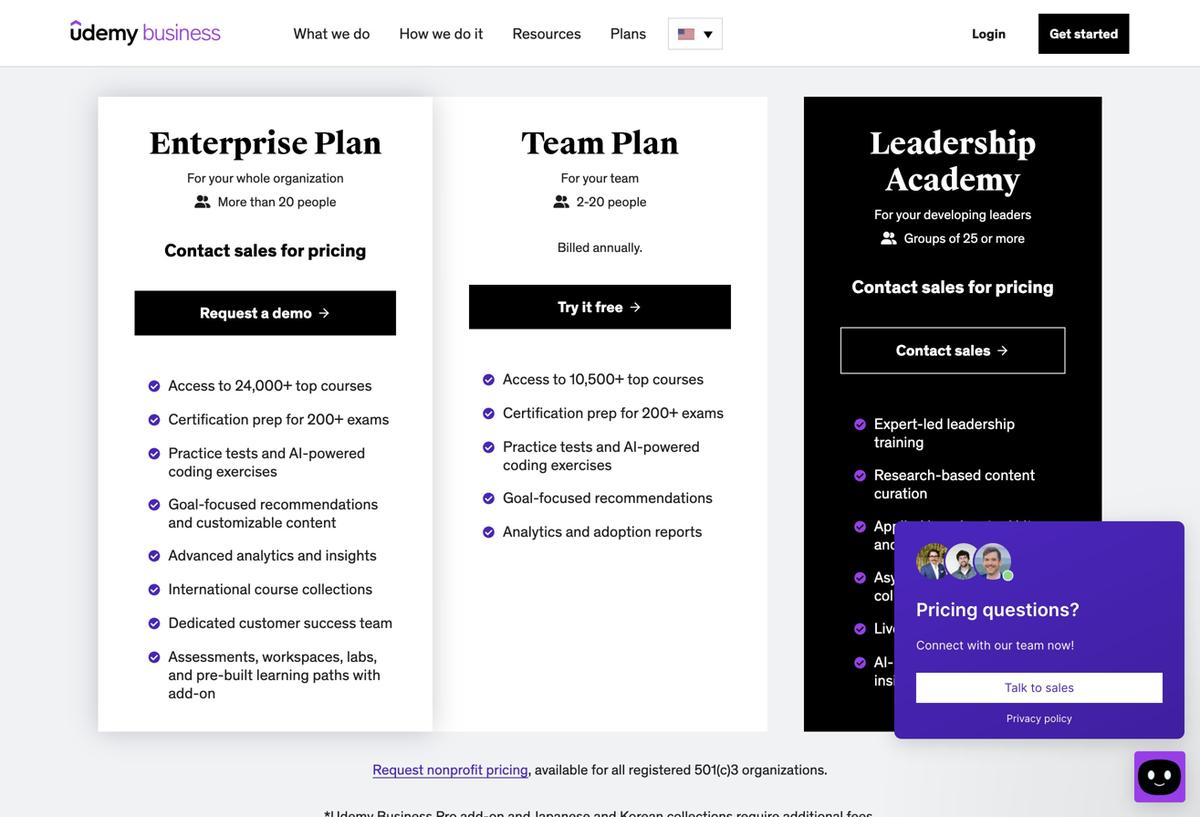 Task type: describe. For each thing, give the bounding box(es) containing it.
learning for scalable
[[325, 4, 481, 51]]

all
[[612, 761, 625, 778]]

analytics inside the ai-powered analytics and insights
[[954, 653, 1012, 671]]

we for what
[[331, 24, 350, 43]]

get started link
[[1039, 14, 1130, 54]]

leaders
[[990, 206, 1032, 223]]

goal-focused recommendations
[[503, 488, 713, 507]]

ai- for team
[[624, 437, 643, 456]]

content inside the goal-focused recommendations and customizable content
[[286, 513, 336, 532]]

add-
[[168, 684, 199, 702]]

international
[[168, 579, 251, 598]]

pre-
[[196, 665, 224, 684]]

customizable
[[196, 513, 283, 532]]

0 horizontal spatial of
[[814, 4, 852, 51]]

paths
[[313, 665, 349, 684]]

certification for enterprise plan
[[168, 410, 249, 428]]

scalable
[[162, 4, 317, 51]]

pricing for academy
[[996, 276, 1054, 298]]

and inside assessments, workspaces, labs, and pre-built learning paths with add-on
[[168, 665, 193, 684]]

for down access to 24,000+ top courses
[[286, 410, 304, 428]]

to for team plan
[[553, 370, 566, 389]]

and inside the ai-powered analytics and insights
[[1015, 653, 1040, 671]]

enterprise
[[149, 125, 308, 163]]

assessments,
[[168, 647, 259, 666]]

how we do it button
[[392, 17, 491, 50]]

organizations
[[551, 4, 807, 51]]

200+ for enterprise
[[307, 410, 344, 428]]

pricing for plan
[[308, 239, 366, 261]]

24,000+
[[235, 376, 292, 395]]

dedicated
[[168, 613, 236, 632]]

certification prep for 200+ exams for team
[[503, 404, 724, 422]]

ai- inside the ai-powered analytics and insights
[[874, 653, 894, 671]]

200+ for team
[[642, 404, 678, 422]]

get started
[[1050, 26, 1119, 42]]

developing
[[924, 206, 987, 223]]

request for request a demo
[[200, 304, 258, 322]]

international course collections
[[168, 579, 373, 598]]

insights inside the ai-powered analytics and insights
[[874, 671, 926, 689]]

learning for asynchronous
[[970, 568, 1023, 586]]

leadership
[[947, 414, 1015, 433]]

tests for enterprise
[[226, 443, 258, 462]]

for down access to 10,500+ top courses
[[621, 404, 639, 422]]

plan for team plan
[[611, 125, 679, 163]]

request nonprofit pricing link
[[373, 761, 528, 778]]

curation
[[874, 484, 928, 502]]

2-
[[577, 194, 589, 210]]

and inside the applied learning, tool kits, and group coaching
[[874, 535, 899, 553]]

contact for enterprise plan
[[164, 239, 230, 261]]

2-20 people
[[577, 194, 647, 210]]

than
[[250, 194, 276, 210]]

login button
[[961, 14, 1017, 54]]

coaching
[[944, 535, 1003, 553]]

501(c)3
[[695, 761, 739, 778]]

content inside research-based content curation
[[985, 465, 1035, 484]]

focused for team
[[539, 488, 591, 507]]

exams for team plan
[[682, 404, 724, 422]]

course
[[255, 579, 299, 598]]

every
[[859, 4, 960, 51]]

recommendations for team
[[595, 488, 713, 507]]

access to 24,000+ top courses
[[168, 376, 372, 395]]

and inside the goal-focused recommendations and customizable content
[[168, 513, 193, 532]]

1 horizontal spatial it
[[582, 298, 592, 316]]

success
[[304, 613, 356, 632]]

and left adoption
[[566, 522, 590, 541]]

your for team
[[583, 170, 607, 186]]

virtual
[[904, 619, 945, 637]]

billed annually.
[[558, 239, 643, 256]]

research-based content curation
[[874, 465, 1035, 502]]

how we do it
[[399, 24, 483, 43]]

it inside 'dropdown button'
[[475, 24, 483, 43]]

access for enterprise
[[168, 376, 215, 395]]

analytics and adoption reports
[[503, 522, 702, 541]]

coding for enterprise plan
[[168, 462, 213, 480]]

for for leadership academy
[[875, 206, 893, 223]]

labs,
[[347, 647, 377, 666]]

customer
[[239, 613, 300, 632]]

a
[[261, 304, 269, 322]]

exams for enterprise plan
[[347, 410, 389, 428]]

,
[[528, 761, 532, 778]]

annually.
[[593, 239, 643, 256]]

goal- for enterprise plan
[[168, 495, 204, 513]]

learning,
[[928, 517, 984, 535]]

with inside assessments, workspaces, labs, and pre-built learning paths with add-on
[[353, 665, 381, 684]]

2 vertical spatial sales
[[955, 341, 991, 360]]

or
[[981, 230, 993, 246]]

menu navigation
[[279, 0, 1130, 68]]

your for enterprise
[[209, 170, 233, 186]]

with inside asynchronous learning with collaborative discussions
[[1026, 568, 1054, 586]]

applied
[[874, 517, 924, 535]]

plans
[[611, 24, 646, 43]]

organization
[[273, 170, 344, 186]]

more than 20 people
[[218, 194, 336, 210]]

2 people from the left
[[608, 194, 647, 210]]

practice for team
[[503, 437, 557, 456]]

contact inside the contact sales link
[[896, 341, 952, 360]]

team plan for your team
[[521, 125, 679, 186]]

expert-
[[874, 414, 924, 433]]

tests for team
[[560, 437, 593, 456]]

ai- for enterprise
[[289, 443, 309, 462]]

for down more than 20 people
[[281, 239, 304, 261]]

25
[[963, 230, 978, 246]]

what we do button
[[286, 17, 377, 50]]

contact sales link
[[841, 327, 1066, 374]]

resources
[[513, 24, 581, 43]]

request a demo
[[200, 304, 312, 322]]

0 vertical spatial insights
[[326, 546, 377, 564]]

solid image for enterprise
[[195, 195, 211, 208]]

asynchronous learning with collaborative discussions
[[874, 568, 1054, 605]]

try it free
[[558, 298, 623, 316]]

practice for enterprise
[[168, 443, 222, 462]]

recommendations for enterprise
[[260, 495, 378, 513]]

what
[[293, 24, 328, 43]]

to for enterprise plan
[[218, 376, 232, 395]]

collaborative
[[874, 586, 958, 605]]

access to 10,500+ top courses
[[503, 370, 704, 389]]

try
[[558, 298, 579, 316]]

leadership academy for your developing leaders
[[870, 125, 1036, 223]]

what we do
[[293, 24, 370, 43]]

and up collections
[[298, 546, 322, 564]]

10,500+
[[570, 370, 624, 389]]

for right how we do it at the left top of page
[[488, 4, 543, 51]]

on
[[199, 684, 216, 702]]

ai-powered analytics and insights
[[874, 653, 1040, 689]]



Task type: vqa. For each thing, say whether or not it's contained in the screenshot.
by within the FRESH CONTENT TAUGHT BY GLOBAL INSTRUCTORS IN 15 LANGUAGES – FOR ANY LEARNING STYLE
no



Task type: locate. For each thing, give the bounding box(es) containing it.
1 horizontal spatial practice
[[503, 437, 557, 456]]

and left group
[[874, 535, 899, 553]]

for down enterprise
[[187, 170, 206, 186]]

courses for enterprise plan
[[321, 376, 372, 395]]

training
[[874, 433, 924, 451]]

more
[[996, 230, 1025, 246]]

try it free link
[[469, 285, 731, 329]]

2 horizontal spatial powered
[[894, 653, 951, 671]]

recommendations
[[595, 488, 713, 507], [260, 495, 378, 513]]

0 horizontal spatial content
[[286, 513, 336, 532]]

1 vertical spatial with
[[353, 665, 381, 684]]

more
[[218, 194, 247, 210]]

nonprofit
[[427, 761, 483, 778]]

of left 25
[[949, 230, 960, 246]]

applied learning, tool kits, and group coaching
[[874, 517, 1043, 553]]

1 horizontal spatial ai-
[[624, 437, 643, 456]]

ai- down live
[[874, 653, 894, 671]]

for up solid icon
[[875, 206, 893, 223]]

your up more
[[209, 170, 233, 186]]

content
[[985, 465, 1035, 484], [286, 513, 336, 532]]

groups
[[904, 230, 946, 246]]

it
[[475, 24, 483, 43], [582, 298, 592, 316]]

resources button
[[505, 17, 589, 50]]

0 vertical spatial learning
[[325, 4, 481, 51]]

2 vertical spatial learning
[[256, 665, 309, 684]]

goal- up analytics
[[503, 488, 539, 507]]

0 horizontal spatial it
[[475, 24, 483, 43]]

do inside popup button
[[353, 24, 370, 43]]

contact down more
[[164, 239, 230, 261]]

do for what we do
[[353, 24, 370, 43]]

1 horizontal spatial solid image
[[554, 195, 570, 208]]

1 vertical spatial learning
[[970, 568, 1023, 586]]

contact down solid icon
[[852, 276, 918, 298]]

powered down virtual
[[894, 653, 951, 671]]

for
[[187, 170, 206, 186], [561, 170, 580, 186], [875, 206, 893, 223]]

ai-
[[624, 437, 643, 456], [289, 443, 309, 462], [874, 653, 894, 671]]

200+ down access to 10,500+ top courses
[[642, 404, 678, 422]]

do right the what
[[353, 24, 370, 43]]

people
[[297, 194, 336, 210], [608, 194, 647, 210]]

recommendations up 'reports' on the right bottom of the page
[[595, 488, 713, 507]]

1 horizontal spatial certification prep for 200+ exams
[[503, 404, 724, 422]]

sales for academy
[[922, 276, 965, 298]]

certification for team plan
[[503, 404, 584, 422]]

contact sales for pricing for academy
[[852, 276, 1054, 298]]

1 horizontal spatial contact sales for pricing
[[852, 276, 1054, 298]]

2 vertical spatial pricing
[[486, 761, 528, 778]]

prep down access to 10,500+ top courses
[[587, 404, 617, 422]]

0 horizontal spatial powered
[[309, 443, 365, 462]]

groups of 25 or more
[[904, 230, 1025, 246]]

tests up goal-focused recommendations on the bottom
[[560, 437, 593, 456]]

of left every
[[814, 4, 852, 51]]

insights
[[326, 546, 377, 564], [874, 671, 926, 689]]

1 vertical spatial sales
[[922, 276, 965, 298]]

contact sales
[[896, 341, 991, 360]]

0 vertical spatial sales
[[234, 239, 277, 261]]

for up 2-
[[561, 170, 580, 186]]

certification down 10,500+
[[503, 404, 584, 422]]

certification prep for 200+ exams down access to 24,000+ top courses
[[168, 410, 389, 428]]

learning inside assessments, workspaces, labs, and pre-built learning paths with add-on
[[256, 665, 309, 684]]

1 vertical spatial request
[[373, 761, 424, 778]]

1 vertical spatial analytics
[[954, 653, 1012, 671]]

0 horizontal spatial courses
[[321, 376, 372, 395]]

with
[[1026, 568, 1054, 586], [353, 665, 381, 684]]

do for how we do it
[[454, 24, 471, 43]]

2 horizontal spatial for
[[875, 206, 893, 223]]

1 horizontal spatial access
[[503, 370, 550, 389]]

courses right 24,000+
[[321, 376, 372, 395]]

research-
[[874, 465, 942, 484]]

certification down 24,000+
[[168, 410, 249, 428]]

plan for enterprise plan
[[314, 125, 382, 163]]

1 horizontal spatial pricing
[[486, 761, 528, 778]]

contact sales for pricing for plan
[[164, 239, 366, 261]]

expert-led leadership training
[[874, 414, 1015, 451]]

people down organization
[[297, 194, 336, 210]]

live
[[874, 619, 901, 637]]

coding up customizable
[[168, 462, 213, 480]]

200+
[[642, 404, 678, 422], [307, 410, 344, 428]]

to left 10,500+
[[553, 370, 566, 389]]

1 horizontal spatial analytics
[[954, 653, 1012, 671]]

workspaces,
[[262, 647, 343, 666]]

we inside popup button
[[331, 24, 350, 43]]

0 horizontal spatial team
[[360, 613, 393, 632]]

1 solid image from the left
[[195, 195, 211, 208]]

assessments, workspaces, labs, and pre-built learning paths with add-on
[[168, 647, 381, 702]]

contact sales for pricing down than
[[164, 239, 366, 261]]

1 horizontal spatial powered
[[643, 437, 700, 456]]

1 horizontal spatial 20
[[589, 194, 605, 210]]

1 horizontal spatial exercises
[[551, 456, 612, 474]]

powered inside the ai-powered analytics and insights
[[894, 653, 951, 671]]

0 horizontal spatial we
[[331, 24, 350, 43]]

powered up the goal-focused recommendations and customizable content
[[309, 443, 365, 462]]

advanced
[[168, 546, 233, 564]]

goal- inside the goal-focused recommendations and customizable content
[[168, 495, 204, 513]]

1 vertical spatial of
[[949, 230, 960, 246]]

prep for enterprise
[[252, 410, 282, 428]]

contact
[[164, 239, 230, 261], [852, 276, 918, 298], [896, 341, 952, 360]]

1 vertical spatial pricing
[[996, 276, 1054, 298]]

dedicated customer success team
[[168, 613, 393, 632]]

0 horizontal spatial analytics
[[237, 546, 294, 564]]

0 horizontal spatial tests
[[226, 443, 258, 462]]

exercises up the goal-focused recommendations and customizable content
[[216, 462, 277, 480]]

events
[[948, 619, 992, 637]]

built
[[224, 665, 253, 684]]

for for enterprise plan
[[187, 170, 206, 186]]

0 horizontal spatial focused
[[204, 495, 257, 513]]

sales up leadership
[[955, 341, 991, 360]]

1 horizontal spatial we
[[432, 24, 451, 43]]

1 horizontal spatial recommendations
[[595, 488, 713, 507]]

contact for leadership academy
[[852, 276, 918, 298]]

demo
[[272, 304, 312, 322]]

adoption
[[594, 522, 652, 541]]

request
[[200, 304, 258, 322], [373, 761, 424, 778]]

2 we from the left
[[432, 24, 451, 43]]

1 horizontal spatial with
[[1026, 568, 1054, 586]]

pricing down more than 20 people
[[308, 239, 366, 261]]

0 horizontal spatial request
[[200, 304, 258, 322]]

0 horizontal spatial certification
[[168, 410, 249, 428]]

prep for team
[[587, 404, 617, 422]]

prep down access to 24,000+ top courses
[[252, 410, 282, 428]]

goal-
[[503, 488, 539, 507], [168, 495, 204, 513]]

1 horizontal spatial 200+
[[642, 404, 678, 422]]

0 horizontal spatial 20
[[279, 194, 294, 210]]

request left "nonprofit"
[[373, 761, 424, 778]]

free
[[595, 298, 623, 316]]

do
[[353, 24, 370, 43], [454, 24, 471, 43]]

1 horizontal spatial learning
[[325, 4, 481, 51]]

your inside enterprise plan for your whole organization
[[209, 170, 233, 186]]

focused inside the goal-focused recommendations and customizable content
[[204, 495, 257, 513]]

1 horizontal spatial do
[[454, 24, 471, 43]]

with right paths
[[353, 665, 381, 684]]

sales down groups
[[922, 276, 965, 298]]

how
[[399, 24, 429, 43]]

0 horizontal spatial your
[[209, 170, 233, 186]]

academy
[[886, 162, 1021, 199]]

request for request nonprofit pricing , available for all registered 501(c)3 organizations.
[[373, 761, 424, 778]]

solid image for team
[[554, 195, 570, 208]]

live virtual events
[[874, 619, 992, 637]]

insights down live
[[874, 671, 926, 689]]

billed
[[558, 239, 590, 256]]

do right how
[[454, 24, 471, 43]]

leadership
[[870, 125, 1036, 163]]

with down kits,
[[1026, 568, 1054, 586]]

1 vertical spatial team
[[360, 613, 393, 632]]

goal-focused recommendations and customizable content
[[168, 495, 378, 532]]

it right how
[[475, 24, 483, 43]]

exercises for team
[[551, 456, 612, 474]]

top right 24,000+
[[296, 376, 317, 395]]

2 plan from the left
[[611, 125, 679, 163]]

0 horizontal spatial exams
[[347, 410, 389, 428]]

1 we from the left
[[331, 24, 350, 43]]

collections
[[302, 579, 373, 598]]

top for enterprise
[[296, 376, 317, 395]]

your for leadership
[[896, 206, 921, 223]]

practice
[[503, 437, 557, 456], [168, 443, 222, 462]]

your up 2-
[[583, 170, 607, 186]]

2 horizontal spatial your
[[896, 206, 921, 223]]

0 vertical spatial request
[[200, 304, 258, 322]]

plan inside enterprise plan for your whole organization
[[314, 125, 382, 163]]

solid image left 2-
[[554, 195, 570, 208]]

0 vertical spatial team
[[610, 170, 639, 186]]

team up '2-20 people'
[[610, 170, 639, 186]]

learning inside asynchronous learning with collaborative discussions
[[970, 568, 1023, 586]]

practice up customizable
[[168, 443, 222, 462]]

your up groups
[[896, 206, 921, 223]]

courses for team plan
[[653, 370, 704, 389]]

2 solid image from the left
[[554, 195, 570, 208]]

certification prep for 200+ exams down access to 10,500+ top courses
[[503, 404, 724, 422]]

and up advanced
[[168, 513, 193, 532]]

0 horizontal spatial for
[[187, 170, 206, 186]]

0 horizontal spatial ai-
[[289, 443, 309, 462]]

your inside leadership academy for your developing leaders
[[896, 206, 921, 223]]

people right 2-
[[608, 194, 647, 210]]

solid image
[[195, 195, 211, 208], [554, 195, 570, 208]]

1 horizontal spatial insights
[[874, 671, 926, 689]]

0 vertical spatial it
[[475, 24, 483, 43]]

0 vertical spatial pricing
[[308, 239, 366, 261]]

1 horizontal spatial of
[[949, 230, 960, 246]]

access
[[503, 370, 550, 389], [168, 376, 215, 395]]

team
[[521, 125, 605, 163]]

to left 24,000+
[[218, 376, 232, 395]]

0 horizontal spatial people
[[297, 194, 336, 210]]

for for team plan
[[561, 170, 580, 186]]

we for how
[[432, 24, 451, 43]]

practice tests and ai-powered coding exercises up goal-focused recommendations on the bottom
[[503, 437, 700, 474]]

pricing down more
[[996, 276, 1054, 298]]

coding
[[503, 456, 547, 474], [168, 462, 213, 480]]

pricing right "nonprofit"
[[486, 761, 528, 778]]

contact up led
[[896, 341, 952, 360]]

1 horizontal spatial tests
[[560, 437, 593, 456]]

0 horizontal spatial prep
[[252, 410, 282, 428]]

1 horizontal spatial prep
[[587, 404, 617, 422]]

ai- up the goal-focused recommendations and customizable content
[[289, 443, 309, 462]]

login
[[972, 26, 1006, 42]]

plan up organization
[[314, 125, 382, 163]]

udemy business image
[[71, 20, 220, 46]]

do inside 'dropdown button'
[[454, 24, 471, 43]]

1 plan from the left
[[314, 125, 382, 163]]

0 horizontal spatial exercises
[[216, 462, 277, 480]]

discussions
[[961, 586, 1037, 605]]

1 vertical spatial it
[[582, 298, 592, 316]]

0 vertical spatial contact sales for pricing
[[164, 239, 366, 261]]

scalable learning for organizations of every size
[[162, 4, 1038, 51]]

led
[[924, 414, 944, 433]]

recommendations inside the goal-focused recommendations and customizable content
[[260, 495, 378, 513]]

powered for enterprise plan
[[309, 443, 365, 462]]

advanced analytics and insights
[[168, 546, 377, 564]]

for left all on the bottom right of page
[[592, 761, 608, 778]]

0 vertical spatial analytics
[[237, 546, 294, 564]]

0 horizontal spatial goal-
[[168, 495, 204, 513]]

request left a
[[200, 304, 258, 322]]

2 do from the left
[[454, 24, 471, 43]]

1 horizontal spatial courses
[[653, 370, 704, 389]]

whole
[[236, 170, 270, 186]]

0 horizontal spatial coding
[[168, 462, 213, 480]]

0 horizontal spatial contact sales for pricing
[[164, 239, 366, 261]]

tool
[[987, 517, 1012, 535]]

1 horizontal spatial practice tests and ai-powered coding exercises
[[503, 437, 700, 474]]

tests up the goal-focused recommendations and customizable content
[[226, 443, 258, 462]]

insights up collections
[[326, 546, 377, 564]]

2 horizontal spatial pricing
[[996, 276, 1054, 298]]

access for team
[[503, 370, 550, 389]]

1 vertical spatial content
[[286, 513, 336, 532]]

practice tests and ai-powered coding exercises
[[503, 437, 700, 474], [168, 443, 365, 480]]

1 horizontal spatial team
[[610, 170, 639, 186]]

plan up '2-20 people'
[[611, 125, 679, 163]]

1 20 from the left
[[279, 194, 294, 210]]

courses right 10,500+
[[653, 370, 704, 389]]

0 vertical spatial of
[[814, 4, 852, 51]]

0 horizontal spatial practice tests and ai-powered coding exercises
[[168, 443, 365, 480]]

200+ down access to 24,000+ top courses
[[307, 410, 344, 428]]

practice tests and ai-powered coding exercises for enterprise
[[168, 443, 365, 480]]

access left 10,500+
[[503, 370, 550, 389]]

focused
[[539, 488, 591, 507], [204, 495, 257, 513]]

solid image
[[881, 232, 897, 245]]

sales for plan
[[234, 239, 277, 261]]

1 horizontal spatial goal-
[[503, 488, 539, 507]]

it right try
[[582, 298, 592, 316]]

1 people from the left
[[297, 194, 336, 210]]

0 horizontal spatial plan
[[314, 125, 382, 163]]

0 horizontal spatial learning
[[256, 665, 309, 684]]

based
[[942, 465, 982, 484]]

1 horizontal spatial focused
[[539, 488, 591, 507]]

and
[[596, 437, 621, 456], [262, 443, 286, 462], [168, 513, 193, 532], [566, 522, 590, 541], [874, 535, 899, 553], [298, 546, 322, 564], [1015, 653, 1040, 671], [168, 665, 193, 684]]

1 horizontal spatial content
[[985, 465, 1035, 484]]

2 20 from the left
[[589, 194, 605, 210]]

focused up analytics
[[539, 488, 591, 507]]

available
[[535, 761, 588, 778]]

for inside leadership academy for your developing leaders
[[875, 206, 893, 223]]

0 horizontal spatial with
[[353, 665, 381, 684]]

1 horizontal spatial your
[[583, 170, 607, 186]]

and left pre-
[[168, 665, 193, 684]]

0 horizontal spatial solid image
[[195, 195, 211, 208]]

powered up goal-focused recommendations on the bottom
[[643, 437, 700, 456]]

0 horizontal spatial insights
[[326, 546, 377, 564]]

1 horizontal spatial for
[[561, 170, 580, 186]]

we right the what
[[331, 24, 350, 43]]

certification prep for 200+ exams for enterprise
[[168, 410, 389, 428]]

sales down than
[[234, 239, 277, 261]]

for down the 'or'
[[968, 276, 992, 298]]

solid image left more
[[195, 195, 211, 208]]

practice up analytics
[[503, 437, 557, 456]]

we inside 'dropdown button'
[[432, 24, 451, 43]]

team inside team plan for your team
[[610, 170, 639, 186]]

20 up billed annually.
[[589, 194, 605, 210]]

0 vertical spatial contact
[[164, 239, 230, 261]]

analytics down events
[[954, 653, 1012, 671]]

practice tests and ai-powered coding exercises for team
[[503, 437, 700, 474]]

0 horizontal spatial certification prep for 200+ exams
[[168, 410, 389, 428]]

20 right than
[[279, 194, 294, 210]]

started
[[1074, 26, 1119, 42]]

content right based at the bottom of page
[[985, 465, 1035, 484]]

analytics up international course collections
[[237, 546, 294, 564]]

and up the goal-focused recommendations and customizable content
[[262, 443, 286, 462]]

1 horizontal spatial request
[[373, 761, 424, 778]]

plan
[[314, 125, 382, 163], [611, 125, 679, 163]]

0 vertical spatial with
[[1026, 568, 1054, 586]]

1 horizontal spatial to
[[553, 370, 566, 389]]

and up goal-focused recommendations on the bottom
[[596, 437, 621, 456]]

goal- up advanced
[[168, 495, 204, 513]]

1 horizontal spatial coding
[[503, 456, 547, 474]]

contact sales for pricing down groups of 25 or more
[[852, 276, 1054, 298]]

plans button
[[603, 17, 654, 50]]

and down discussions
[[1015, 653, 1040, 671]]

content up advanced analytics and insights
[[286, 513, 336, 532]]

team up labs, at the left bottom of the page
[[360, 613, 393, 632]]

powered for team plan
[[643, 437, 700, 456]]

your inside team plan for your team
[[583, 170, 607, 186]]

exercises up goal-focused recommendations on the bottom
[[551, 456, 612, 474]]

top right 10,500+
[[627, 370, 649, 389]]

1 horizontal spatial top
[[627, 370, 649, 389]]

1 horizontal spatial certification
[[503, 404, 584, 422]]

we
[[331, 24, 350, 43], [432, 24, 451, 43]]

learning
[[325, 4, 481, 51], [970, 568, 1023, 586], [256, 665, 309, 684]]

request nonprofit pricing , available for all registered 501(c)3 organizations.
[[373, 761, 828, 778]]

practice tests and ai-powered coding exercises up the goal-focused recommendations and customizable content
[[168, 443, 365, 480]]

goal- for team plan
[[503, 488, 539, 507]]

1 vertical spatial contact
[[852, 276, 918, 298]]

your
[[209, 170, 233, 186], [583, 170, 607, 186], [896, 206, 921, 223]]

organizations.
[[742, 761, 828, 778]]

coding for team plan
[[503, 456, 547, 474]]

20
[[279, 194, 294, 210], [589, 194, 605, 210]]

exercises for enterprise
[[216, 462, 277, 480]]

0 horizontal spatial to
[[218, 376, 232, 395]]

1 vertical spatial contact sales for pricing
[[852, 276, 1054, 298]]

2 vertical spatial contact
[[896, 341, 952, 360]]

ai- up goal-focused recommendations on the bottom
[[624, 437, 643, 456]]

plan inside team plan for your team
[[611, 125, 679, 163]]

get
[[1050, 26, 1072, 42]]

for inside enterprise plan for your whole organization
[[187, 170, 206, 186]]

focused for enterprise
[[204, 495, 257, 513]]

0 horizontal spatial access
[[168, 376, 215, 395]]

focused up advanced
[[204, 495, 257, 513]]

top for team
[[627, 370, 649, 389]]

request a demo link
[[135, 291, 396, 335]]

group
[[902, 535, 941, 553]]

access left 24,000+
[[168, 376, 215, 395]]

coding up analytics
[[503, 456, 547, 474]]

0 horizontal spatial top
[[296, 376, 317, 395]]

certification prep for 200+ exams
[[503, 404, 724, 422], [168, 410, 389, 428]]

we right how
[[432, 24, 451, 43]]

0 horizontal spatial 200+
[[307, 410, 344, 428]]

1 do from the left
[[353, 24, 370, 43]]

recommendations up advanced analytics and insights
[[260, 495, 378, 513]]

asynchronous
[[874, 568, 967, 586]]

for inside team plan for your team
[[561, 170, 580, 186]]

2 horizontal spatial ai-
[[874, 653, 894, 671]]



